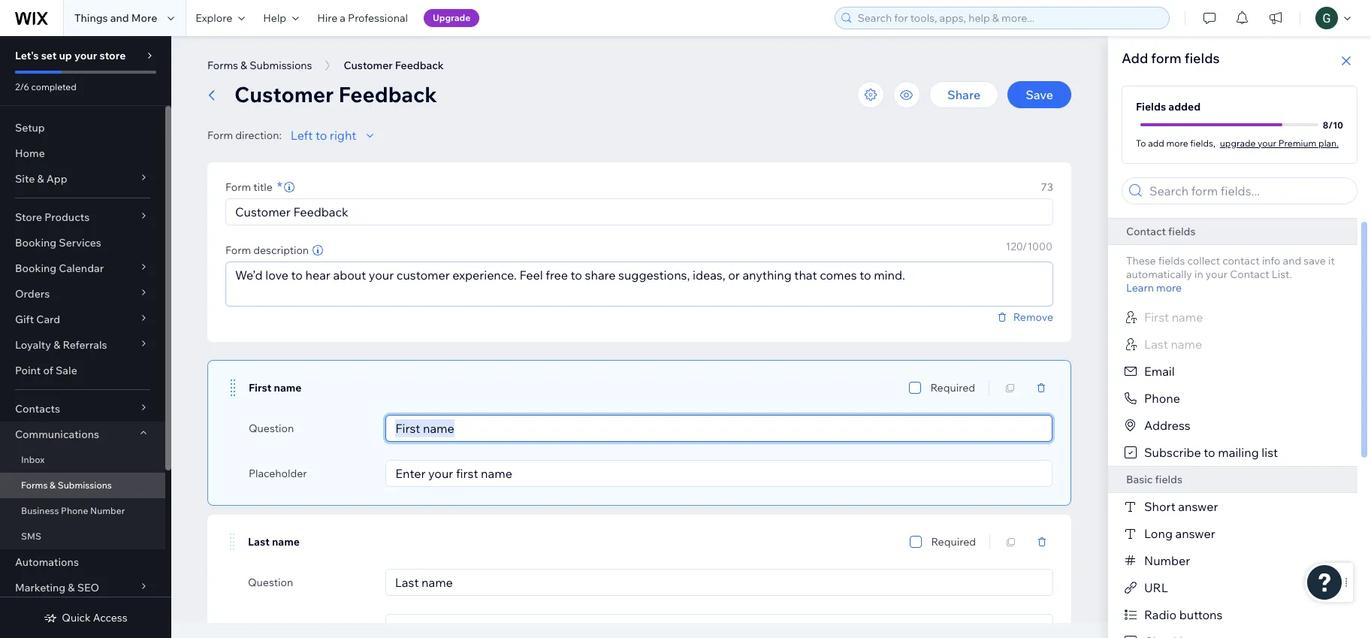 Task type: describe. For each thing, give the bounding box(es) containing it.
a
[[340, 11, 346, 25]]

1 vertical spatial your
[[1258, 137, 1277, 148]]

title
[[253, 180, 273, 194]]

save
[[1026, 87, 1054, 102]]

buttons
[[1180, 607, 1223, 622]]

add
[[1122, 50, 1149, 67]]

premium
[[1279, 137, 1317, 148]]

forms for forms & submissions link
[[21, 480, 48, 491]]

fields
[[1136, 100, 1167, 113]]

forms & submissions button
[[200, 54, 320, 77]]

0 vertical spatial type your question here... field
[[391, 416, 1048, 441]]

fields right form
[[1185, 50, 1220, 67]]

contact
[[1223, 254, 1260, 268]]

to add more fields, upgrade your premium plan.
[[1136, 137, 1339, 148]]

set
[[41, 49, 57, 62]]

& for site & app dropdown button
[[37, 172, 44, 186]]

professional
[[348, 11, 408, 25]]

form for form title *
[[225, 180, 251, 194]]

booking calendar
[[15, 262, 104, 275]]

hire a professional link
[[308, 0, 417, 36]]

radio
[[1145, 607, 1177, 622]]

share
[[948, 87, 981, 102]]

communications
[[15, 428, 99, 441]]

placeholder for first
[[249, 467, 307, 480]]

added
[[1169, 100, 1201, 113]]

save
[[1304, 254, 1326, 268]]

marketing & seo button
[[0, 575, 165, 601]]

hire
[[317, 11, 338, 25]]

& for loyalty & referrals dropdown button
[[53, 338, 60, 352]]

gift
[[15, 313, 34, 326]]

1 vertical spatial first
[[249, 381, 272, 395]]

0 vertical spatial last name
[[1145, 337, 1203, 352]]

upgrade your premium plan. button
[[1220, 136, 1339, 150]]

sidebar element
[[0, 36, 171, 638]]

communications button
[[0, 422, 165, 447]]

phone inside 'sidebar' element
[[61, 505, 88, 516]]

address
[[1145, 418, 1191, 433]]

setup link
[[0, 115, 165, 141]]

upgrade
[[433, 12, 471, 23]]

completed
[[31, 81, 76, 92]]

point of sale link
[[0, 358, 165, 383]]

10
[[1334, 119, 1344, 130]]

customer inside button
[[344, 59, 393, 72]]

add
[[1149, 137, 1165, 148]]

card
[[36, 313, 60, 326]]

120
[[1006, 240, 1023, 253]]

description
[[253, 244, 309, 257]]

remove
[[1014, 310, 1054, 324]]

to
[[1136, 137, 1147, 148]]

required for first name
[[931, 381, 976, 395]]

explore
[[196, 11, 232, 25]]

direction:
[[235, 129, 282, 142]]

quick access button
[[44, 611, 128, 625]]

1 horizontal spatial last
[[1145, 337, 1169, 352]]

fields for these
[[1159, 254, 1186, 268]]

question for last
[[248, 576, 293, 589]]

forms & submissions for forms & submissions link
[[21, 480, 112, 491]]

forms for forms & submissions button
[[207, 59, 238, 72]]

customer feedback button
[[336, 54, 451, 77]]

0 horizontal spatial first name
[[249, 381, 302, 395]]

0 vertical spatial more
[[1167, 137, 1189, 148]]

home link
[[0, 141, 165, 166]]

orders button
[[0, 281, 165, 307]]

form title *
[[225, 178, 283, 195]]

2/6
[[15, 81, 29, 92]]

1 horizontal spatial first name
[[1145, 310, 1204, 325]]

things and more
[[74, 11, 157, 25]]

more inside these fields collect contact info and save it automatically in your contact list. learn more
[[1157, 281, 1182, 295]]

loyalty & referrals button
[[0, 332, 165, 358]]

1 vertical spatial feedback
[[339, 81, 437, 107]]

73
[[1041, 180, 1054, 194]]

upgrade button
[[424, 9, 480, 27]]

marketing & seo
[[15, 581, 99, 595]]

form for form direction:
[[207, 129, 233, 142]]

your inside these fields collect contact info and save it automatically in your contact list. learn more
[[1206, 268, 1228, 281]]

submissions for forms & submissions button
[[250, 59, 312, 72]]

learn
[[1127, 281, 1154, 295]]

sms
[[21, 531, 41, 542]]

automations
[[15, 555, 79, 569]]

site & app button
[[0, 166, 165, 192]]

up
[[59, 49, 72, 62]]

email
[[1145, 364, 1175, 379]]

placeholder for last
[[248, 621, 306, 634]]

answer for short answer
[[1179, 499, 1219, 514]]

setup
[[15, 121, 45, 135]]

automations link
[[0, 549, 165, 575]]

these
[[1127, 254, 1156, 268]]

loyalty & referrals
[[15, 338, 107, 352]]

1 vertical spatial customer
[[234, 81, 334, 107]]

automatically
[[1127, 268, 1193, 281]]

answer for long answer
[[1176, 526, 1216, 541]]

120 / 1000
[[1006, 240, 1053, 253]]

booking for booking calendar
[[15, 262, 56, 275]]

store
[[15, 210, 42, 224]]

radio buttons
[[1145, 607, 1223, 622]]

url
[[1145, 580, 1169, 595]]

question for first
[[249, 422, 294, 435]]

point
[[15, 364, 41, 377]]



Task type: locate. For each thing, give the bounding box(es) containing it.
remove button
[[996, 310, 1054, 324]]

0 horizontal spatial number
[[90, 505, 125, 516]]

hire a professional
[[317, 11, 408, 25]]

products
[[44, 210, 90, 224]]

0 vertical spatial customer
[[344, 59, 393, 72]]

1 horizontal spatial phone
[[1145, 391, 1181, 406]]

form left title
[[225, 180, 251, 194]]

business phone number link
[[0, 498, 165, 524]]

/ for 120
[[1023, 240, 1028, 253]]

1 vertical spatial placeholder
[[248, 621, 306, 634]]

short
[[1145, 499, 1176, 514]]

your right in
[[1206, 268, 1228, 281]]

0 horizontal spatial your
[[74, 49, 97, 62]]

& right "loyalty"
[[53, 338, 60, 352]]

1 horizontal spatial number
[[1145, 553, 1191, 568]]

0 vertical spatial to
[[316, 128, 327, 143]]

fields inside these fields collect contact info and save it automatically in your contact list. learn more
[[1159, 254, 1186, 268]]

0 horizontal spatial contact
[[1127, 225, 1166, 238]]

0 vertical spatial contact
[[1127, 225, 1166, 238]]

feedback down customer feedback button
[[339, 81, 437, 107]]

Add form title... field
[[231, 199, 1048, 225]]

0 vertical spatial question
[[249, 422, 294, 435]]

share button
[[930, 81, 999, 108]]

1 horizontal spatial customer
[[344, 59, 393, 72]]

inbox
[[21, 454, 45, 465]]

feedback down upgrade "button"
[[395, 59, 444, 72]]

answer down short answer at the bottom right of the page
[[1176, 526, 1216, 541]]

forms down explore
[[207, 59, 238, 72]]

0 vertical spatial answer
[[1179, 499, 1219, 514]]

customer feedback down professional
[[344, 59, 444, 72]]

and right info
[[1283, 254, 1302, 268]]

contact inside these fields collect contact info and save it automatically in your contact list. learn more
[[1230, 268, 1270, 281]]

submissions inside button
[[250, 59, 312, 72]]

1 horizontal spatial forms
[[207, 59, 238, 72]]

Type your question here... field
[[391, 416, 1048, 441], [391, 570, 1048, 595]]

contact left list.
[[1230, 268, 1270, 281]]

1 horizontal spatial submissions
[[250, 59, 312, 72]]

customer feedback up left to right button
[[234, 81, 437, 107]]

booking for booking services
[[15, 236, 56, 250]]

store products
[[15, 210, 90, 224]]

1 vertical spatial type your question here... field
[[391, 570, 1048, 595]]

customer down 'hire a professional'
[[344, 59, 393, 72]]

0 vertical spatial form
[[207, 129, 233, 142]]

Add a short description... text field
[[226, 262, 1053, 306]]

1 vertical spatial forms & submissions
[[21, 480, 112, 491]]

1 vertical spatial submissions
[[58, 480, 112, 491]]

form description
[[225, 244, 309, 257]]

1 horizontal spatial /
[[1329, 119, 1334, 130]]

gift card
[[15, 313, 60, 326]]

1 vertical spatial last name
[[248, 535, 300, 549]]

booking inside popup button
[[15, 262, 56, 275]]

1 horizontal spatial forms & submissions
[[207, 59, 312, 72]]

1 horizontal spatial your
[[1206, 268, 1228, 281]]

in
[[1195, 268, 1204, 281]]

feedback
[[395, 59, 444, 72], [339, 81, 437, 107]]

/
[[1329, 119, 1334, 130], [1023, 240, 1028, 253]]

subscribe
[[1145, 445, 1202, 460]]

of
[[43, 364, 53, 377]]

form left description
[[225, 244, 251, 257]]

booking services link
[[0, 230, 165, 256]]

0 vertical spatial first name
[[1145, 310, 1204, 325]]

0 vertical spatial submissions
[[250, 59, 312, 72]]

store
[[100, 49, 126, 62]]

fields for basic
[[1156, 473, 1183, 486]]

1 vertical spatial number
[[1145, 553, 1191, 568]]

form direction:
[[207, 129, 282, 142]]

2 booking from the top
[[15, 262, 56, 275]]

calendar
[[59, 262, 104, 275]]

to left "mailing"
[[1204, 445, 1216, 460]]

help button
[[254, 0, 308, 36]]

short answer
[[1145, 499, 1219, 514]]

your inside 'sidebar' element
[[74, 49, 97, 62]]

0 vertical spatial number
[[90, 505, 125, 516]]

0 vertical spatial and
[[110, 11, 129, 25]]

0 vertical spatial booking
[[15, 236, 56, 250]]

0 vertical spatial forms
[[207, 59, 238, 72]]

contact up these
[[1127, 225, 1166, 238]]

0 horizontal spatial last
[[248, 535, 270, 549]]

long answer
[[1145, 526, 1216, 541]]

first name
[[1145, 310, 1204, 325], [249, 381, 302, 395]]

fields for contact
[[1169, 225, 1196, 238]]

8 / 10
[[1323, 119, 1344, 130]]

info
[[1263, 254, 1281, 268]]

1 vertical spatial answer
[[1176, 526, 1216, 541]]

contacts button
[[0, 396, 165, 422]]

plan.
[[1319, 137, 1339, 148]]

& for marketing & seo 'dropdown button'
[[68, 581, 75, 595]]

last
[[1145, 337, 1169, 352], [248, 535, 270, 549]]

1 vertical spatial question
[[248, 576, 293, 589]]

to inside button
[[316, 128, 327, 143]]

0 vertical spatial placeholder
[[249, 467, 307, 480]]

/ up plan.
[[1329, 119, 1334, 130]]

0 vertical spatial last
[[1145, 337, 1169, 352]]

Add placeholder text… field
[[391, 461, 1048, 486], [391, 615, 1048, 638]]

form for form description
[[225, 244, 251, 257]]

& up form direction:
[[241, 59, 247, 72]]

forms & submissions down 'help'
[[207, 59, 312, 72]]

and inside these fields collect contact info and save it automatically in your contact list. learn more
[[1283, 254, 1302, 268]]

booking down store
[[15, 236, 56, 250]]

None checkbox
[[910, 379, 922, 397]]

your
[[74, 49, 97, 62], [1258, 137, 1277, 148], [1206, 268, 1228, 281]]

phone down email
[[1145, 391, 1181, 406]]

collect
[[1188, 254, 1221, 268]]

1 vertical spatial and
[[1283, 254, 1302, 268]]

fields added
[[1136, 100, 1201, 113]]

& up business
[[50, 480, 56, 491]]

fields,
[[1191, 137, 1216, 148]]

number inside 'sidebar' element
[[90, 505, 125, 516]]

forms & submissions for forms & submissions button
[[207, 59, 312, 72]]

1 horizontal spatial and
[[1283, 254, 1302, 268]]

required
[[931, 381, 976, 395], [932, 535, 976, 549]]

0 vertical spatial phone
[[1145, 391, 1181, 406]]

0 horizontal spatial phone
[[61, 505, 88, 516]]

0 vertical spatial required
[[931, 381, 976, 395]]

number down forms & submissions link
[[90, 505, 125, 516]]

1 vertical spatial more
[[1157, 281, 1182, 295]]

sms link
[[0, 524, 165, 549]]

access
[[93, 611, 128, 625]]

1 horizontal spatial last name
[[1145, 337, 1203, 352]]

contacts
[[15, 402, 60, 416]]

submissions down inbox link
[[58, 480, 112, 491]]

required for last name
[[932, 535, 976, 549]]

1 vertical spatial last
[[248, 535, 270, 549]]

your right upgrade
[[1258, 137, 1277, 148]]

basic
[[1127, 473, 1153, 486]]

0 vertical spatial forms & submissions
[[207, 59, 312, 72]]

orders
[[15, 287, 50, 301]]

services
[[59, 236, 101, 250]]

help
[[263, 11, 286, 25]]

0 horizontal spatial and
[[110, 11, 129, 25]]

0 vertical spatial first
[[1145, 310, 1170, 325]]

more right learn
[[1157, 281, 1182, 295]]

0 vertical spatial add placeholder text… field
[[391, 461, 1048, 486]]

0 horizontal spatial /
[[1023, 240, 1028, 253]]

forms
[[207, 59, 238, 72], [21, 480, 48, 491]]

1 horizontal spatial to
[[1204, 445, 1216, 460]]

forms & submissions inside forms & submissions button
[[207, 59, 312, 72]]

fields up collect
[[1169, 225, 1196, 238]]

form left direction:
[[207, 129, 233, 142]]

customer feedback inside button
[[344, 59, 444, 72]]

& inside button
[[241, 59, 247, 72]]

more
[[131, 11, 157, 25]]

forms inside button
[[207, 59, 238, 72]]

forms & submissions inside forms & submissions link
[[21, 480, 112, 491]]

to for subscribe
[[1204, 445, 1216, 460]]

list.
[[1272, 268, 1293, 281]]

1 horizontal spatial first
[[1145, 310, 1170, 325]]

1 booking from the top
[[15, 236, 56, 250]]

booking up orders
[[15, 262, 56, 275]]

1 vertical spatial first name
[[249, 381, 302, 395]]

1 vertical spatial booking
[[15, 262, 56, 275]]

1000
[[1028, 240, 1053, 253]]

let's set up your store
[[15, 49, 126, 62]]

2 vertical spatial your
[[1206, 268, 1228, 281]]

mailing
[[1219, 445, 1259, 460]]

0 horizontal spatial submissions
[[58, 480, 112, 491]]

forms & submissions up business phone number
[[21, 480, 112, 491]]

/ for 8
[[1329, 119, 1334, 130]]

things
[[74, 11, 108, 25]]

number down long
[[1145, 553, 1191, 568]]

submissions for forms & submissions link
[[58, 480, 112, 491]]

1 vertical spatial to
[[1204, 445, 1216, 460]]

1 vertical spatial forms
[[21, 480, 48, 491]]

0 horizontal spatial last name
[[248, 535, 300, 549]]

1 vertical spatial add placeholder text… field
[[391, 615, 1048, 638]]

& for forms & submissions button
[[241, 59, 247, 72]]

0 vertical spatial feedback
[[395, 59, 444, 72]]

& for forms & submissions link
[[50, 480, 56, 491]]

2 vertical spatial form
[[225, 244, 251, 257]]

and left more
[[110, 11, 129, 25]]

1 vertical spatial contact
[[1230, 268, 1270, 281]]

phone down forms & submissions link
[[61, 505, 88, 516]]

question
[[249, 422, 294, 435], [248, 576, 293, 589]]

0 horizontal spatial to
[[316, 128, 327, 143]]

submissions inside 'sidebar' element
[[58, 480, 112, 491]]

quick access
[[62, 611, 128, 625]]

inbox link
[[0, 447, 165, 473]]

1 vertical spatial required
[[932, 535, 976, 549]]

booking calendar button
[[0, 256, 165, 281]]

0 vertical spatial customer feedback
[[344, 59, 444, 72]]

1 vertical spatial /
[[1023, 240, 1028, 253]]

it
[[1329, 254, 1335, 268]]

feedback inside button
[[395, 59, 444, 72]]

0 vertical spatial your
[[74, 49, 97, 62]]

store products button
[[0, 204, 165, 230]]

your right up
[[74, 49, 97, 62]]

left to right
[[291, 128, 357, 143]]

business phone number
[[21, 505, 125, 516]]

booking
[[15, 236, 56, 250], [15, 262, 56, 275]]

0 horizontal spatial first
[[249, 381, 272, 395]]

form inside form title *
[[225, 180, 251, 194]]

first
[[1145, 310, 1170, 325], [249, 381, 272, 395]]

1 vertical spatial phone
[[61, 505, 88, 516]]

Search form fields... field
[[1145, 178, 1353, 204]]

business
[[21, 505, 59, 516]]

Search for tools, apps, help & more... field
[[853, 8, 1165, 29]]

site
[[15, 172, 35, 186]]

fields down subscribe
[[1156, 473, 1183, 486]]

0 horizontal spatial customer
[[234, 81, 334, 107]]

0 horizontal spatial forms & submissions
[[21, 480, 112, 491]]

form
[[207, 129, 233, 142], [225, 180, 251, 194], [225, 244, 251, 257]]

forms inside 'sidebar' element
[[21, 480, 48, 491]]

*
[[277, 178, 283, 195]]

0 vertical spatial /
[[1329, 119, 1334, 130]]

2/6 completed
[[15, 81, 76, 92]]

& right site
[[37, 172, 44, 186]]

forms & submissions
[[207, 59, 312, 72], [21, 480, 112, 491]]

None checkbox
[[911, 533, 923, 551]]

1 vertical spatial form
[[225, 180, 251, 194]]

save button
[[1008, 81, 1072, 108]]

to for left
[[316, 128, 327, 143]]

sale
[[56, 364, 77, 377]]

fields left in
[[1159, 254, 1186, 268]]

1 vertical spatial customer feedback
[[234, 81, 437, 107]]

1 horizontal spatial contact
[[1230, 268, 1270, 281]]

& left the "seo"
[[68, 581, 75, 595]]

let's
[[15, 49, 39, 62]]

& inside 'dropdown button'
[[68, 581, 75, 595]]

left to right button
[[291, 126, 379, 144]]

/ up remove 'button'
[[1023, 240, 1028, 253]]

answer up long answer
[[1179, 499, 1219, 514]]

2 horizontal spatial your
[[1258, 137, 1277, 148]]

to right left
[[316, 128, 327, 143]]

list
[[1262, 445, 1279, 460]]

customer down forms & submissions button
[[234, 81, 334, 107]]

0 horizontal spatial forms
[[21, 480, 48, 491]]

loyalty
[[15, 338, 51, 352]]

submissions down the help button
[[250, 59, 312, 72]]

more right add
[[1167, 137, 1189, 148]]

forms down inbox
[[21, 480, 48, 491]]

point of sale
[[15, 364, 77, 377]]

gift card button
[[0, 307, 165, 332]]



Task type: vqa. For each thing, say whether or not it's contained in the screenshot.
Start from scratch
no



